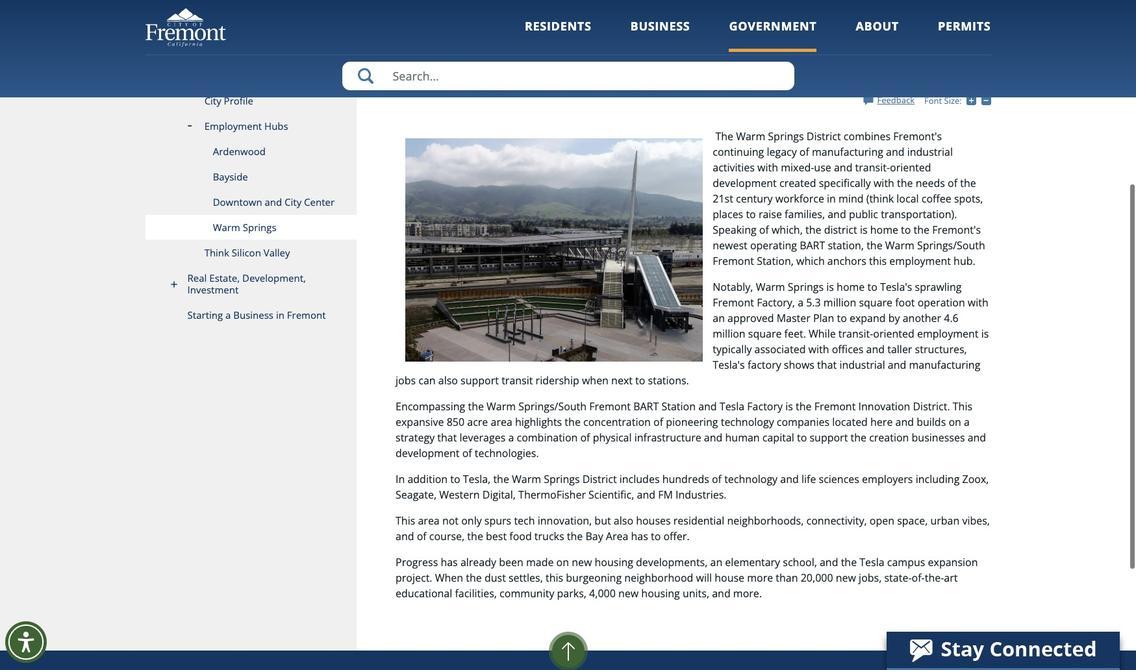 Task type: describe. For each thing, give the bounding box(es) containing it.
3 » from the left
[[603, 23, 608, 34]]

of up infrastructure
[[654, 415, 664, 430]]

1 horizontal spatial government link
[[730, 18, 817, 52]]

burgeoning
[[566, 571, 622, 586]]

combines
[[844, 129, 891, 144]]

to inside encompassing the warm springs/south fremont bart station and tesla factory is the fremont innovation district. this expansive 850 acre area highlights the concentration of pioneering technology companies located here and builds on a strategy that leverages a combination of physical infrastructure and human capital to support the creation businesses and development of technologies.
[[797, 431, 807, 445]]

of down raise
[[760, 223, 769, 237]]

with right the operation
[[968, 296, 989, 310]]

to down transportation).
[[902, 223, 912, 237]]

this area not only spurs tech innovation, but also houses residential neighborhoods, connectivity, open space, urban vibes, and of course, the best food trucks the bay area has to offer.
[[396, 514, 991, 544]]

by
[[889, 311, 901, 326]]

1 vertical spatial fremont's
[[933, 223, 982, 237]]

the inside in addition to tesla, the warm springs district includes hundreds of technology and life sciences employers including zoox, seagate, western digital, thermofisher scientific, and fm industries.
[[494, 472, 510, 487]]

educational
[[396, 587, 453, 601]]

a up businesses
[[965, 415, 970, 430]]

0 vertical spatial fremont's
[[894, 129, 943, 144]]

1 horizontal spatial square
[[860, 296, 893, 310]]

and up district
[[828, 207, 847, 222]]

employment inside government » departments » economic development » local economy overview » employment hubs warm springs
[[713, 23, 761, 34]]

only
[[462, 514, 482, 528]]

+ link
[[967, 94, 982, 106]]

progress
[[396, 556, 438, 570]]

mixed-
[[781, 160, 815, 175]]

and right businesses
[[968, 431, 987, 445]]

district.
[[913, 400, 951, 414]]

manufacturing inside the warm springs district combines fremont's continuing legacy of manufacturing and industrial activities with mixed-use and transit-oriented development created specifically with the needs of the 21st century workforce in mind (think local coffee spots, places to raise families, and public transportation). speaking of which, the district is home to the fremont's newest operating bart station, the warm springs/south fremont station, which anchors this employment hub.
[[812, 145, 884, 159]]

residents
[[525, 18, 592, 34]]

life
[[802, 472, 817, 487]]

hubs inside government » departments » economic development » local economy overview » employment hubs warm springs
[[763, 23, 783, 34]]

to inside this area not only spurs tech innovation, but also houses residential neighborhoods, connectivity, open space, urban vibes, and of course, the best food trucks the bay area has to offer.
[[651, 530, 661, 544]]

on inside the "progress has already been made on new housing developments, an elementary school, and the tesla campus expansion project. when the dust settles, this burgeoning neighborhood will house more than 20,000 new jobs, state-of-the-art educational facilities, community parks, 4,000 new housing units, and more."
[[557, 556, 569, 570]]

of left physical
[[581, 431, 590, 445]]

hub.
[[954, 254, 976, 268]]

area inside encompassing the warm springs/south fremont bart station and tesla factory is the fremont innovation district. this expansive 850 acre area highlights the concentration of pioneering technology companies located here and builds on a strategy that leverages a combination of physical infrastructure and human capital to support the creation businesses and development of technologies.
[[491, 415, 513, 430]]

concentration
[[584, 415, 651, 430]]

neighborhood
[[625, 571, 694, 586]]

2 vertical spatial new
[[619, 587, 639, 601]]

1 vertical spatial city
[[285, 196, 302, 209]]

estate,
[[209, 272, 240, 285]]

1 vertical spatial housing
[[642, 587, 680, 601]]

industrial inside the warm springs district combines fremont's continuing legacy of manufacturing and industrial activities with mixed-use and transit-oriented development created specifically with the needs of the 21st century workforce in mind (think local coffee spots, places to raise families, and public transportation). speaking of which, the district is home to the fremont's newest operating bart station, the warm springs/south fremont station, which anchors this employment hub.
[[908, 145, 953, 159]]

of-
[[912, 571, 925, 586]]

not
[[443, 514, 459, 528]]

development inside the warm springs district combines fremont's continuing legacy of manufacturing and industrial activities with mixed-use and transit-oriented development created specifically with the needs of the 21st century workforce in mind (think local coffee spots, places to raise families, and public transportation). speaking of which, the district is home to the fremont's newest operating bart station, the warm springs/south fremont station, which anchors this employment hub.
[[713, 176, 777, 190]]

the right station,
[[867, 238, 883, 253]]

residential
[[674, 514, 725, 528]]

ardenwood
[[213, 145, 266, 158]]

is inside the warm springs district combines fremont's continuing legacy of manufacturing and industrial activities with mixed-use and transit-oriented development created specifically with the needs of the 21st century workforce in mind (think local coffee spots, places to raise families, and public transportation). speaking of which, the district is home to the fremont's newest operating bart station, the warm springs/south fremont station, which anchors this employment hub.
[[860, 223, 868, 237]]

20,000
[[801, 571, 834, 586]]

bayside
[[213, 170, 248, 183]]

a up the technologies.
[[509, 431, 514, 445]]

the down families,
[[806, 223, 822, 237]]

western
[[440, 488, 480, 502]]

community
[[500, 587, 555, 601]]

government » departments » economic development » local economy overview » employment hubs warm springs
[[396, 23, 783, 69]]

of right needs
[[948, 176, 958, 190]]

pioneering
[[666, 415, 719, 430]]

trucks
[[535, 530, 565, 544]]

city profile
[[204, 94, 253, 107]]

departments link
[[452, 23, 503, 34]]

0 horizontal spatial new
[[572, 556, 592, 570]]

parks,
[[557, 587, 587, 601]]

has inside this area not only spurs tech innovation, but also houses residential neighborhoods, connectivity, open space, urban vibes, and of course, the best food trucks the bay area has to offer.
[[631, 530, 649, 544]]

of inside in addition to tesla, the warm springs district includes hundreds of technology and life sciences employers including zoox, seagate, western digital, thermofisher scientific, and fm industries.
[[712, 472, 722, 487]]

typically
[[713, 342, 752, 357]]

font size: link
[[925, 95, 962, 107]]

and up 20,000
[[820, 556, 839, 570]]

(think
[[867, 192, 894, 206]]

to down century
[[746, 207, 756, 222]]

employment inside notably, warm springs is home to tesla's sprawling fremont factory, a 5.3 million square foot operation with an approved master plan to expand by another 4.6 million square feet. while transit-oriented employment is typically associated with offices and taller structures, tesla's factory shows that industrial and manufacturing jobs can also support transit ridership when next to stations.
[[918, 327, 979, 341]]

employment inside the warm springs district combines fremont's continuing legacy of manufacturing and industrial activities with mixed-use and transit-oriented development created specifically with the needs of the 21st century workforce in mind (think local coffee spots, places to raise families, and public transportation). speaking of which, the district is home to the fremont's newest operating bart station, the warm springs/south fremont station, which anchors this employment hub.
[[890, 254, 951, 268]]

station,
[[828, 238, 864, 253]]

ardenwood link
[[145, 139, 357, 164]]

the up the companies
[[796, 400, 812, 414]]

springs inside the warm springs district combines fremont's continuing legacy of manufacturing and industrial activities with mixed-use and transit-oriented development created specifically with the needs of the 21st century workforce in mind (think local coffee spots, places to raise families, and public transportation). speaking of which, the district is home to the fremont's newest operating bart station, the warm springs/south fremont station, which anchors this employment hub.
[[768, 129, 804, 144]]

in
[[396, 472, 405, 487]]

4.6
[[945, 311, 959, 326]]

center
[[304, 196, 335, 209]]

the up combination
[[565, 415, 581, 430]]

and down house
[[712, 587, 731, 601]]

0 horizontal spatial in
[[276, 309, 285, 322]]

plan
[[814, 311, 835, 326]]

0 horizontal spatial hubs
[[265, 120, 288, 133]]

district inside the warm springs district combines fremont's continuing legacy of manufacturing and industrial activities with mixed-use and transit-oriented development created specifically with the needs of the 21st century workforce in mind (think local coffee spots, places to raise families, and public transportation). speaking of which, the district is home to the fremont's newest operating bart station, the warm springs/south fremont station, which anchors this employment hub.
[[807, 129, 841, 144]]

bart inside encompassing the warm springs/south fremont bart station and tesla factory is the fremont innovation district. this expansive 850 acre area highlights the concentration of pioneering technology companies located here and builds on a strategy that leverages a combination of physical infrastructure and human capital to support the creation businesses and development of technologies.
[[634, 400, 659, 414]]

downtown and city center link
[[145, 190, 357, 215]]

and left taller
[[867, 342, 885, 357]]

also inside this area not only spurs tech innovation, but also houses residential neighborhoods, connectivity, open space, urban vibes, and of course, the best food trucks the bay area has to offer.
[[614, 514, 634, 528]]

transit- inside the warm springs district combines fremont's continuing legacy of manufacturing and industrial activities with mixed-use and transit-oriented development created specifically with the needs of the 21st century workforce in mind (think local coffee spots, places to raise families, and public transportation). speaking of which, the district is home to the fremont's newest operating bart station, the warm springs/south fremont station, which anchors this employment hub.
[[856, 160, 890, 175]]

notably, warm springs is home to tesla's sprawling fremont factory, a 5.3 million square foot operation with an approved master plan to expand by another 4.6 million square feet. while transit-oriented employment is typically associated with offices and taller structures, tesla's factory shows that industrial and manufacturing jobs can also support transit ridership when next to stations.
[[396, 280, 989, 388]]

district
[[825, 223, 858, 237]]

departments
[[452, 23, 503, 34]]

builds
[[917, 415, 947, 430]]

1 horizontal spatial million
[[824, 296, 857, 310]]

the warm springs district combines fremont's continuing legacy of manufacturing and industrial activities with mixed-use and transit-oriented development created specifically with the needs of the 21st century workforce in mind (think local coffee spots, places to raise families, and public transportation). speaking of which, the district is home to the fremont's newest operating bart station, the warm springs/south fremont station, which anchors this employment hub.
[[713, 129, 986, 268]]

economic
[[511, 23, 548, 34]]

government for government
[[730, 18, 817, 34]]

neighborhoods,
[[728, 514, 804, 528]]

this inside this area not only spurs tech innovation, but also houses residential neighborhoods, connectivity, open space, urban vibes, and of course, the best food trucks the bay area has to offer.
[[396, 514, 416, 528]]

bayside link
[[145, 164, 357, 190]]

factory
[[748, 400, 783, 414]]

the up facilities,
[[466, 571, 482, 586]]

offices
[[832, 342, 864, 357]]

the-
[[925, 571, 945, 586]]

industrial inside notably, warm springs is home to tesla's sprawling fremont factory, a 5.3 million square foot operation with an approved master plan to expand by another 4.6 million square feet. while transit-oriented employment is typically associated with offices and taller structures, tesla's factory shows that industrial and manufacturing jobs can also support transit ridership when next to stations.
[[840, 358, 886, 372]]

2 » from the left
[[505, 23, 509, 34]]

economy
[[632, 23, 667, 34]]

house
[[715, 571, 745, 586]]

technologies.
[[475, 446, 539, 461]]

and inside this area not only spurs tech innovation, but also houses residential neighborhoods, connectivity, open space, urban vibes, and of course, the best food trucks the bay area has to offer.
[[396, 530, 414, 544]]

this inside encompassing the warm springs/south fremont bart station and tesla factory is the fremont innovation district. this expansive 850 acre area highlights the concentration of pioneering technology companies located here and builds on a strategy that leverages a combination of physical infrastructure and human capital to support the creation businesses and development of technologies.
[[953, 400, 973, 414]]

the down connectivity,
[[841, 556, 857, 570]]

technology inside in addition to tesla, the warm springs district includes hundreds of technology and life sciences employers including zoox, seagate, western digital, thermofisher scientific, and fm industries.
[[725, 472, 778, 487]]

1 vertical spatial business
[[233, 309, 274, 322]]

a right 'starting'
[[226, 309, 231, 322]]

columnusercontrol3 main content
[[357, 0, 994, 651]]

feedback
[[878, 94, 915, 106]]

and down "pioneering" at the bottom right
[[704, 431, 723, 445]]

tech
[[514, 514, 535, 528]]

employers
[[863, 472, 914, 487]]

and down bayside link
[[265, 196, 282, 209]]

+
[[977, 94, 982, 106]]

the down located
[[851, 431, 867, 445]]

with down while
[[809, 342, 830, 357]]

the up local
[[898, 176, 914, 190]]

created
[[780, 176, 817, 190]]

the up "acre"
[[468, 400, 484, 414]]

warm inside notably, warm springs is home to tesla's sprawling fremont factory, a 5.3 million square foot operation with an approved master plan to expand by another 4.6 million square feet. while transit-oriented employment is typically associated with offices and taller structures, tesla's factory shows that industrial and manufacturing jobs can also support transit ridership when next to stations.
[[756, 280, 786, 294]]

can
[[419, 374, 436, 388]]

raise
[[759, 207, 783, 222]]

coffee
[[922, 192, 952, 206]]

the up the spots,
[[961, 176, 977, 190]]

when
[[582, 374, 609, 388]]

4 » from the left
[[706, 23, 710, 34]]

the down only
[[468, 530, 483, 544]]

urban
[[931, 514, 960, 528]]

1 » from the left
[[446, 23, 450, 34]]

warm inside in addition to tesla, the warm springs district includes hundreds of technology and life sciences employers including zoox, seagate, western digital, thermofisher scientific, and fm industries.
[[512, 472, 541, 487]]

support inside encompassing the warm springs/south fremont bart station and tesla factory is the fremont innovation district. this expansive 850 acre area highlights the concentration of pioneering technology companies located here and builds on a strategy that leverages a combination of physical infrastructure and human capital to support the creation businesses and development of technologies.
[[810, 431, 848, 445]]

of up 'mixed-'
[[800, 145, 810, 159]]

been
[[499, 556, 524, 570]]

a inside notably, warm springs is home to tesla's sprawling fremont factory, a 5.3 million square foot operation with an approved master plan to expand by another 4.6 million square feet. while transit-oriented employment is typically associated with offices and taller structures, tesla's factory shows that industrial and manufacturing jobs can also support transit ridership when next to stations.
[[798, 296, 804, 310]]

0 horizontal spatial city
[[204, 94, 221, 107]]

is inside encompassing the warm springs/south fremont bart station and tesla factory is the fremont innovation district. this expansive 850 acre area highlights the concentration of pioneering technology companies located here and builds on a strategy that leverages a combination of physical infrastructure and human capital to support the creation businesses and development of technologies.
[[786, 400, 793, 414]]

springs inside notably, warm springs is home to tesla's sprawling fremont factory, a 5.3 million square foot operation with an approved master plan to expand by another 4.6 million square feet. while transit-oriented employment is typically associated with offices and taller structures, tesla's factory shows that industrial and manufacturing jobs can also support transit ridership when next to stations.
[[788, 280, 824, 294]]

also inside notably, warm springs is home to tesla's sprawling fremont factory, a 5.3 million square foot operation with an approved master plan to expand by another 4.6 million square feet. while transit-oriented employment is typically associated with offices and taller structures, tesla's factory shows that industrial and manufacturing jobs can also support transit ridership when next to stations.
[[439, 374, 458, 388]]

more.
[[734, 587, 762, 601]]

and left life
[[781, 472, 799, 487]]

century
[[736, 192, 773, 206]]

shows
[[784, 358, 815, 372]]

to right plan
[[837, 311, 847, 326]]

jobs,
[[859, 571, 882, 586]]

innovation,
[[538, 514, 592, 528]]

another
[[903, 311, 942, 326]]

springs inside government » departments » economic development » local economy overview » employment hubs warm springs
[[481, 34, 576, 69]]

starting a business in fremont link
[[145, 303, 357, 328]]

approved
[[728, 311, 774, 326]]

downtown
[[213, 196, 262, 209]]

and down combines
[[887, 145, 905, 159]]

to right next
[[636, 374, 646, 388]]

houses
[[636, 514, 671, 528]]

legacy
[[767, 145, 797, 159]]

physical
[[593, 431, 632, 445]]



Task type: locate. For each thing, give the bounding box(es) containing it.
economic development link
[[511, 23, 601, 34]]

here
[[871, 415, 893, 430]]

fremont up concentration
[[590, 400, 631, 414]]

developments,
[[636, 556, 708, 570]]

will
[[696, 571, 712, 586]]

that down 850
[[438, 431, 457, 445]]

housing down neighborhood on the right
[[642, 587, 680, 601]]

on up businesses
[[949, 415, 962, 430]]

area inside this area not only spurs tech innovation, but also houses residential neighborhoods, connectivity, open space, urban vibes, and of course, the best food trucks the bay area has to offer.
[[418, 514, 440, 528]]

1 vertical spatial also
[[614, 514, 634, 528]]

manufacturing down combines
[[812, 145, 884, 159]]

scientific,
[[589, 488, 635, 502]]

and up specifically
[[834, 160, 853, 175]]

project.
[[396, 571, 433, 586]]

0 vertical spatial springs/south
[[918, 238, 986, 253]]

strategy
[[396, 431, 435, 445]]

to down the companies
[[797, 431, 807, 445]]

area left not
[[418, 514, 440, 528]]

district up scientific,
[[583, 472, 617, 487]]

tesla inside encompassing the warm springs/south fremont bart station and tesla factory is the fremont innovation district. this expansive 850 acre area highlights the concentration of pioneering technology companies located here and builds on a strategy that leverages a combination of physical infrastructure and human capital to support the creation businesses and development of technologies.
[[720, 400, 745, 414]]

with up (think
[[874, 176, 895, 190]]

next
[[612, 374, 633, 388]]

city
[[204, 94, 221, 107], [285, 196, 302, 209]]

has down houses
[[631, 530, 649, 544]]

that down offices
[[818, 358, 837, 372]]

real
[[188, 272, 207, 285]]

transit- inside notably, warm springs is home to tesla's sprawling fremont factory, a 5.3 million square foot operation with an approved master plan to expand by another 4.6 million square feet. while transit-oriented employment is typically associated with offices and taller structures, tesla's factory shows that industrial and manufacturing jobs can also support transit ridership when next to stations.
[[839, 327, 874, 341]]

encompassing the warm springs/south fremont bart station and tesla factory is the fremont innovation district. this expansive 850 acre area highlights the concentration of pioneering technology companies located here and builds on a strategy that leverages a combination of physical infrastructure and human capital to support the creation businesses and development of technologies.
[[396, 400, 987, 461]]

0 vertical spatial tesla's
[[881, 280, 913, 294]]

about link
[[856, 18, 899, 52]]

employment down the 4.6
[[918, 327, 979, 341]]

0 horizontal spatial springs/south
[[519, 400, 587, 414]]

also right can
[[439, 374, 458, 388]]

font size:
[[925, 95, 962, 107]]

0 horizontal spatial bart
[[634, 400, 659, 414]]

1 horizontal spatial city
[[285, 196, 302, 209]]

0 vertical spatial technology
[[721, 415, 775, 430]]

workforce
[[776, 192, 825, 206]]

1 horizontal spatial also
[[614, 514, 634, 528]]

government for government » departments » economic development » local economy overview » employment hubs warm springs
[[396, 23, 444, 34]]

government
[[730, 18, 817, 34], [396, 23, 444, 34]]

1 horizontal spatial district
[[807, 129, 841, 144]]

in inside the warm springs district combines fremont's continuing legacy of manufacturing and industrial activities with mixed-use and transit-oriented development created specifically with the needs of the 21st century workforce in mind (think local coffee spots, places to raise families, and public transportation). speaking of which, the district is home to the fremont's newest operating bart station, the warm springs/south fremont station, which anchors this employment hub.
[[827, 192, 836, 206]]

1 vertical spatial square
[[749, 327, 782, 341]]

1 vertical spatial tesla's
[[713, 358, 745, 372]]

1 vertical spatial employment hubs link
[[145, 114, 357, 139]]

the down transportation).
[[914, 223, 930, 237]]

0 horizontal spatial that
[[438, 431, 457, 445]]

0 vertical spatial million
[[824, 296, 857, 310]]

digital,
[[483, 488, 516, 502]]

to up western
[[451, 472, 461, 487]]

has up when
[[441, 556, 458, 570]]

0 horizontal spatial on
[[557, 556, 569, 570]]

springs/south up the highlights
[[519, 400, 587, 414]]

more
[[748, 571, 774, 586]]

0 vertical spatial support
[[461, 374, 499, 388]]

expansive
[[396, 415, 444, 430]]

springs inside in addition to tesla, the warm springs district includes hundreds of technology and life sciences employers including zoox, seagate, western digital, thermofisher scientific, and fm industries.
[[544, 472, 580, 487]]

1 vertical spatial million
[[713, 327, 746, 341]]

this inside the "progress has already been made on new housing developments, an elementary school, and the tesla campus expansion project. when the dust settles, this burgeoning neighborhood will house more than 20,000 new jobs, state-of-the-art educational facilities, community parks, 4,000 new housing units, and more."
[[546, 571, 564, 586]]

home inside notably, warm springs is home to tesla's sprawling fremont factory, a 5.3 million square foot operation with an approved master plan to expand by another 4.6 million square feet. while transit-oriented employment is typically associated with offices and taller structures, tesla's factory shows that industrial and manufacturing jobs can also support transit ridership when next to stations.
[[837, 280, 865, 294]]

5.3
[[807, 296, 821, 310]]

0 horizontal spatial employment
[[204, 120, 262, 133]]

million up plan
[[824, 296, 857, 310]]

0 horizontal spatial industrial
[[840, 358, 886, 372]]

0 vertical spatial home
[[871, 223, 899, 237]]

in addition to tesla, the warm springs district includes hundreds of technology and life sciences employers including zoox, seagate, western digital, thermofisher scientific, and fm industries.
[[396, 472, 990, 502]]

facilities,
[[455, 587, 497, 601]]

think
[[204, 246, 229, 259]]

also up area
[[614, 514, 634, 528]]

factory,
[[757, 296, 796, 310]]

1 vertical spatial this
[[546, 571, 564, 586]]

0 horizontal spatial also
[[439, 374, 458, 388]]

new up burgeoning
[[572, 556, 592, 570]]

and up the progress
[[396, 530, 414, 544]]

fremont's down font
[[894, 129, 943, 144]]

employment up sprawling
[[890, 254, 951, 268]]

highlights
[[515, 415, 562, 430]]

1 horizontal spatial new
[[619, 587, 639, 601]]

government inside government » departments » economic development » local economy overview » employment hubs warm springs
[[396, 23, 444, 34]]

permits
[[938, 18, 992, 34]]

0 vertical spatial area
[[491, 415, 513, 430]]

1 vertical spatial oriented
[[874, 327, 915, 341]]

associated
[[755, 342, 806, 357]]

support down located
[[810, 431, 848, 445]]

employment hubs
[[204, 120, 288, 133]]

but
[[595, 514, 611, 528]]

0 vertical spatial on
[[949, 415, 962, 430]]

development inside encompassing the warm springs/south fremont bart station and tesla factory is the fremont innovation district. this expansive 850 acre area highlights the concentration of pioneering technology companies located here and builds on a strategy that leverages a combination of physical infrastructure and human capital to support the creation businesses and development of technologies.
[[396, 446, 460, 461]]

support inside notably, warm springs is home to tesla's sprawling fremont factory, a 5.3 million square foot operation with an approved master plan to expand by another 4.6 million square feet. while transit-oriented employment is typically associated with offices and taller structures, tesla's factory shows that industrial and manufacturing jobs can also support transit ridership when next to stations.
[[461, 374, 499, 388]]

starting a business in fremont
[[188, 309, 326, 322]]

permits link
[[938, 18, 992, 52]]

that inside notably, warm springs is home to tesla's sprawling fremont factory, a 5.3 million square foot operation with an approved master plan to expand by another 4.6 million square feet. while transit-oriented employment is typically associated with offices and taller structures, tesla's factory shows that industrial and manufacturing jobs can also support transit ridership when next to stations.
[[818, 358, 837, 372]]

addition
[[408, 472, 448, 487]]

transit- up offices
[[839, 327, 874, 341]]

development up century
[[713, 176, 777, 190]]

0 vertical spatial bart
[[800, 238, 826, 253]]

art
[[945, 571, 958, 586]]

-
[[992, 94, 994, 106]]

1 horizontal spatial manufacturing
[[910, 358, 981, 372]]

0 vertical spatial new
[[572, 556, 592, 570]]

city profile link
[[145, 88, 357, 114]]

and down taller
[[888, 358, 907, 372]]

bart up which at the top right
[[800, 238, 826, 253]]

acre
[[467, 415, 488, 430]]

1 horizontal spatial in
[[827, 192, 836, 206]]

public
[[849, 207, 879, 222]]

0 vertical spatial development
[[713, 176, 777, 190]]

innovation
[[859, 400, 911, 414]]

an left approved
[[713, 311, 725, 326]]

fm
[[659, 488, 673, 502]]

bart left station
[[634, 400, 659, 414]]

1 vertical spatial new
[[836, 571, 857, 586]]

transit-
[[856, 160, 890, 175], [839, 327, 874, 341]]

bart inside the warm springs district combines fremont's continuing legacy of manufacturing and industrial activities with mixed-use and transit-oriented development created specifically with the needs of the 21st century workforce in mind (think local coffee spots, places to raise families, and public transportation). speaking of which, the district is home to the fremont's newest operating bart station, the warm springs/south fremont station, which anchors this employment hub.
[[800, 238, 826, 253]]

spots,
[[955, 192, 984, 206]]

district inside in addition to tesla, the warm springs district includes hundreds of technology and life sciences employers including zoox, seagate, western digital, thermofisher scientific, and fm industries.
[[583, 472, 617, 487]]

of inside this area not only spurs tech innovation, but also houses residential neighborhoods, connectivity, open space, urban vibes, and of course, the best food trucks the bay area has to offer.
[[417, 530, 427, 544]]

1 horizontal spatial home
[[871, 223, 899, 237]]

the
[[716, 129, 734, 144]]

has inside the "progress has already been made on new housing developments, an elementary school, and the tesla campus expansion project. when the dust settles, this burgeoning neighborhood will house more than 20,000 new jobs, state-of-the-art educational facilities, community parks, 4,000 new housing units, and more."
[[441, 556, 458, 570]]

city left the center
[[285, 196, 302, 209]]

employment hubs link up ardenwood
[[145, 114, 357, 139]]

of left course,
[[417, 530, 427, 544]]

specifically
[[819, 176, 871, 190]]

support left "transit"
[[461, 374, 499, 388]]

1 vertical spatial in
[[276, 309, 285, 322]]

1 horizontal spatial support
[[810, 431, 848, 445]]

expansion
[[928, 556, 979, 570]]

1 vertical spatial area
[[418, 514, 440, 528]]

on right 'made'
[[557, 556, 569, 570]]

a left the 5.3 on the right top of the page
[[798, 296, 804, 310]]

view of west access bridge and plaza, warm springs bart station and east bay hills under clouds image
[[406, 138, 703, 362]]

manufacturing down structures,
[[910, 358, 981, 372]]

to
[[746, 207, 756, 222], [902, 223, 912, 237], [868, 280, 878, 294], [837, 311, 847, 326], [636, 374, 646, 388], [797, 431, 807, 445], [451, 472, 461, 487], [651, 530, 661, 544]]

0 horizontal spatial housing
[[595, 556, 634, 570]]

fremont down the development,
[[287, 309, 326, 322]]

think silicon valley link
[[145, 240, 357, 266]]

stay connected image
[[887, 632, 1119, 669]]

0 vertical spatial transit-
[[856, 160, 890, 175]]

square down approved
[[749, 327, 782, 341]]

0 horizontal spatial government link
[[396, 23, 444, 34]]

1 vertical spatial that
[[438, 431, 457, 445]]

valley
[[264, 246, 290, 259]]

dust
[[485, 571, 506, 586]]

open
[[870, 514, 895, 528]]

and up "pioneering" at the bottom right
[[699, 400, 717, 414]]

this down "seagate,"
[[396, 514, 416, 528]]

encompassing
[[396, 400, 466, 414]]

industrial down offices
[[840, 358, 886, 372]]

fremont down newest
[[713, 254, 755, 268]]

1 vertical spatial employment
[[204, 120, 262, 133]]

new right 4,000
[[619, 587, 639, 601]]

and down includes
[[637, 488, 656, 502]]

1 horizontal spatial development
[[713, 176, 777, 190]]

1 vertical spatial district
[[583, 472, 617, 487]]

families,
[[785, 207, 825, 222]]

area
[[491, 415, 513, 430], [418, 514, 440, 528]]

0 horizontal spatial home
[[837, 280, 865, 294]]

tesla,
[[463, 472, 491, 487]]

0 vertical spatial an
[[713, 311, 725, 326]]

speaking
[[713, 223, 757, 237]]

tesla inside the "progress has already been made on new housing developments, an elementary school, and the tesla campus expansion project. when the dust settles, this burgeoning neighborhood will house more than 20,000 new jobs, state-of-the-art educational facilities, community parks, 4,000 new housing units, and more."
[[860, 556, 885, 570]]

1 horizontal spatial on
[[949, 415, 962, 430]]

tesla's
[[881, 280, 913, 294], [713, 358, 745, 372]]

square
[[860, 296, 893, 310], [749, 327, 782, 341]]

1 vertical spatial tesla
[[860, 556, 885, 570]]

fremont inside the warm springs district combines fremont's continuing legacy of manufacturing and industrial activities with mixed-use and transit-oriented development created specifically with the needs of the 21st century workforce in mind (think local coffee spots, places to raise families, and public transportation). speaking of which, the district is home to the fremont's newest operating bart station, the warm springs/south fremont station, which anchors this employment hub.
[[713, 254, 755, 268]]

0 vertical spatial city
[[204, 94, 221, 107]]

employment down city profile
[[204, 120, 262, 133]]

feet.
[[785, 327, 807, 341]]

infrastructure
[[635, 431, 702, 445]]

fremont up located
[[815, 400, 856, 414]]

home inside the warm springs district combines fremont's continuing legacy of manufacturing and industrial activities with mixed-use and transit-oriented development created specifically with the needs of the 21st century workforce in mind (think local coffee spots, places to raise families, and public transportation). speaking of which, the district is home to the fremont's newest operating bart station, the warm springs/south fremont station, which anchors this employment hub.
[[871, 223, 899, 237]]

1 vertical spatial manufacturing
[[910, 358, 981, 372]]

1 vertical spatial support
[[810, 431, 848, 445]]

oriented inside the warm springs district combines fremont's continuing legacy of manufacturing and industrial activities with mixed-use and transit-oriented development created specifically with the needs of the 21st century workforce in mind (think local coffee spots, places to raise families, and public transportation). speaking of which, the district is home to the fremont's newest operating bart station, the warm springs/south fremont station, which anchors this employment hub.
[[890, 160, 932, 175]]

0 horizontal spatial tesla's
[[713, 358, 745, 372]]

0 vertical spatial employment hubs link
[[713, 23, 783, 34]]

this right district.
[[953, 400, 973, 414]]

oriented up needs
[[890, 160, 932, 175]]

2 horizontal spatial new
[[836, 571, 857, 586]]

home
[[871, 223, 899, 237], [837, 280, 865, 294]]

on inside encompassing the warm springs/south fremont bart station and tesla factory is the fremont innovation district. this expansive 850 acre area highlights the concentration of pioneering technology companies located here and builds on a strategy that leverages a combination of physical infrastructure and human capital to support the creation businesses and development of technologies.
[[949, 415, 962, 430]]

real estate, development, investment link
[[145, 266, 357, 303]]

1 vertical spatial technology
[[725, 472, 778, 487]]

to inside in addition to tesla, the warm springs district includes hundreds of technology and life sciences employers including zoox, seagate, western digital, thermofisher scientific, and fm industries.
[[451, 472, 461, 487]]

1 vertical spatial has
[[441, 556, 458, 570]]

million up typically on the bottom of the page
[[713, 327, 746, 341]]

0 horizontal spatial this
[[396, 514, 416, 528]]

1 vertical spatial springs/south
[[519, 400, 587, 414]]

employment hubs link
[[713, 23, 783, 34], [145, 114, 357, 139]]

1 vertical spatial on
[[557, 556, 569, 570]]

0 horizontal spatial area
[[418, 514, 440, 528]]

elementary
[[726, 556, 781, 570]]

springs/south up hub.
[[918, 238, 986, 253]]

tesla's down typically on the bottom of the page
[[713, 358, 745, 372]]

technology up human
[[721, 415, 775, 430]]

0 vertical spatial industrial
[[908, 145, 953, 159]]

0 horizontal spatial business
[[233, 309, 274, 322]]

development,
[[242, 272, 306, 285]]

to up expand
[[868, 280, 878, 294]]

overview
[[669, 23, 704, 34]]

that inside encompassing the warm springs/south fremont bart station and tesla factory is the fremont innovation district. this expansive 850 acre area highlights the concentration of pioneering technology companies located here and builds on a strategy that leverages a combination of physical infrastructure and human capital to support the creation businesses and development of technologies.
[[438, 431, 457, 445]]

0 vertical spatial business
[[631, 18, 691, 34]]

1 horizontal spatial that
[[818, 358, 837, 372]]

technology down human
[[725, 472, 778, 487]]

needs
[[916, 176, 946, 190]]

0 vertical spatial manufacturing
[[812, 145, 884, 159]]

0 vertical spatial hubs
[[763, 23, 783, 34]]

business down real estate, development, investment link
[[233, 309, 274, 322]]

employment right the overview
[[713, 23, 761, 34]]

1 horizontal spatial hubs
[[763, 23, 783, 34]]

0 horizontal spatial development
[[396, 446, 460, 461]]

0 vertical spatial housing
[[595, 556, 634, 570]]

warm inside government » departments » economic development » local economy overview » employment hubs warm springs
[[396, 34, 474, 69]]

home down anchors at the right of page
[[837, 280, 865, 294]]

21st
[[713, 192, 734, 206]]

fremont inside notably, warm springs is home to tesla's sprawling fremont factory, a 5.3 million square foot operation with an approved master plan to expand by another 4.6 million square feet. while transit-oriented employment is typically associated with offices and taller structures, tesla's factory shows that industrial and manufacturing jobs can also support transit ridership when next to stations.
[[713, 296, 755, 310]]

1 horizontal spatial employment
[[713, 23, 761, 34]]

the up digital,
[[494, 472, 510, 487]]

1 vertical spatial home
[[837, 280, 865, 294]]

0 horizontal spatial support
[[461, 374, 499, 388]]

1 horizontal spatial has
[[631, 530, 649, 544]]

1 horizontal spatial springs/south
[[918, 238, 986, 253]]

tesla up jobs,
[[860, 556, 885, 570]]

1 vertical spatial hubs
[[265, 120, 288, 133]]

1 vertical spatial an
[[711, 556, 723, 570]]

with down legacy
[[758, 160, 779, 175]]

springs/south inside the warm springs district combines fremont's continuing legacy of manufacturing and industrial activities with mixed-use and transit-oriented development created specifically with the needs of the 21st century workforce in mind (think local coffee spots, places to raise families, and public transportation). speaking of which, the district is home to the fremont's newest operating bart station, the warm springs/south fremont station, which anchors this employment hub.
[[918, 238, 986, 253]]

capital
[[763, 431, 795, 445]]

0 vertical spatial that
[[818, 358, 837, 372]]

has
[[631, 530, 649, 544], [441, 556, 458, 570]]

of down leverages at bottom
[[463, 446, 472, 461]]

this inside the warm springs district combines fremont's continuing legacy of manufacturing and industrial activities with mixed-use and transit-oriented development created specifically with the needs of the 21st century workforce in mind (think local coffee spots, places to raise families, and public transportation). speaking of which, the district is home to the fremont's newest operating bart station, the warm springs/south fremont station, which anchors this employment hub.
[[870, 254, 887, 268]]

mind
[[839, 192, 864, 206]]

units,
[[683, 587, 710, 601]]

springs/south inside encompassing the warm springs/south fremont bart station and tesla factory is the fremont innovation district. this expansive 850 acre area highlights the concentration of pioneering technology companies located here and builds on a strategy that leverages a combination of physical infrastructure and human capital to support the creation businesses and development of technologies.
[[519, 400, 587, 414]]

and up creation
[[896, 415, 915, 430]]

warm inside encompassing the warm springs/south fremont bart station and tesla factory is the fremont innovation district. this expansive 850 acre area highlights the concentration of pioneering technology companies located here and builds on a strategy that leverages a combination of physical infrastructure and human capital to support the creation businesses and development of technologies.
[[487, 400, 516, 414]]

0 horizontal spatial million
[[713, 327, 746, 341]]

government link inside columnusercontrol3 main content
[[396, 23, 444, 34]]

ridership
[[536, 374, 580, 388]]

manufacturing inside notably, warm springs is home to tesla's sprawling fremont factory, a 5.3 million square foot operation with an approved master plan to expand by another 4.6 million square feet. while transit-oriented employment is typically associated with offices and taller structures, tesla's factory shows that industrial and manufacturing jobs can also support transit ridership when next to stations.
[[910, 358, 981, 372]]

1 horizontal spatial housing
[[642, 587, 680, 601]]

an inside notably, warm springs is home to tesla's sprawling fremont factory, a 5.3 million square foot operation with an approved master plan to expand by another 4.6 million square feet. while transit-oriented employment is typically associated with offices and taller structures, tesla's factory shows that industrial and manufacturing jobs can also support transit ridership when next to stations.
[[713, 311, 725, 326]]

technology inside encompassing the warm springs/south fremont bart station and tesla factory is the fremont innovation district. this expansive 850 acre area highlights the concentration of pioneering technology companies located here and builds on a strategy that leverages a combination of physical infrastructure and human capital to support the creation businesses and development of technologies.
[[721, 415, 775, 430]]

industrial up needs
[[908, 145, 953, 159]]

district up the "use"
[[807, 129, 841, 144]]

0 vertical spatial tesla
[[720, 400, 745, 414]]

square up expand
[[860, 296, 893, 310]]

size:
[[945, 95, 962, 107]]

1 horizontal spatial government
[[730, 18, 817, 34]]

an up will
[[711, 556, 723, 570]]

Search text field
[[342, 62, 795, 90]]

transportation).
[[881, 207, 958, 222]]

tesla's up foot
[[881, 280, 913, 294]]

an inside the "progress has already been made on new housing developments, an elementary school, and the tesla campus expansion project. when the dust settles, this burgeoning neighborhood will house more than 20,000 new jobs, state-of-the-art educational facilities, community parks, 4,000 new housing units, and more."
[[711, 556, 723, 570]]

» right the overview
[[706, 23, 710, 34]]

0 horizontal spatial tesla
[[720, 400, 745, 414]]

the down innovation,
[[567, 530, 583, 544]]

activities
[[713, 160, 755, 175]]

0 horizontal spatial district
[[583, 472, 617, 487]]

warm
[[396, 34, 474, 69], [737, 129, 766, 144], [213, 221, 240, 234], [886, 238, 915, 253], [756, 280, 786, 294], [487, 400, 516, 414], [512, 472, 541, 487]]

transit
[[502, 374, 533, 388]]

area right "acre"
[[491, 415, 513, 430]]

0 horizontal spatial government
[[396, 23, 444, 34]]

residents link
[[525, 18, 592, 52]]

0 vertical spatial square
[[860, 296, 893, 310]]

1 horizontal spatial this
[[953, 400, 973, 414]]

city left the profile
[[204, 94, 221, 107]]

housing up burgeoning
[[595, 556, 634, 570]]

0 horizontal spatial this
[[546, 571, 564, 586]]

home down public
[[871, 223, 899, 237]]

0 vertical spatial employment
[[713, 23, 761, 34]]

made
[[526, 556, 554, 570]]

0 horizontal spatial employment hubs link
[[145, 114, 357, 139]]

industries.
[[676, 488, 727, 502]]

to down houses
[[651, 530, 661, 544]]

district
[[807, 129, 841, 144], [583, 472, 617, 487]]

1 vertical spatial development
[[396, 446, 460, 461]]

employment hubs link right the overview
[[713, 23, 783, 34]]

1 horizontal spatial tesla
[[860, 556, 885, 570]]

0 vertical spatial in
[[827, 192, 836, 206]]

business link
[[631, 18, 691, 52]]

combination
[[517, 431, 578, 445]]

oriented inside notably, warm springs is home to tesla's sprawling fremont factory, a 5.3 million square foot operation with an approved master plan to expand by another 4.6 million square feet. while transit-oriented employment is typically associated with offices and taller structures, tesla's factory shows that industrial and manufacturing jobs can also support transit ridership when next to stations.
[[874, 327, 915, 341]]

» left local
[[603, 23, 608, 34]]



Task type: vqa. For each thing, say whether or not it's contained in the screenshot.
Search... text field
no



